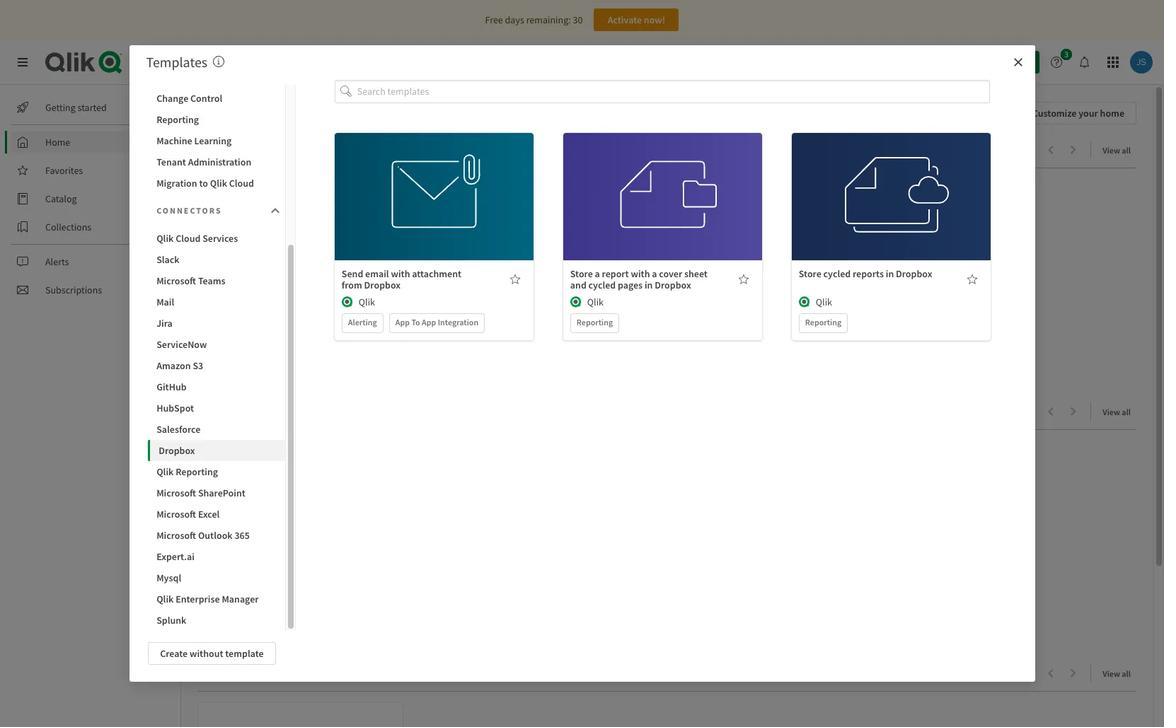 Task type: vqa. For each thing, say whether or not it's contained in the screenshot.
Connectors button at left
yes



Task type: locate. For each thing, give the bounding box(es) containing it.
2 microsoft from the top
[[157, 487, 196, 500]]

1 vertical spatial ago
[[296, 593, 309, 604]]

4 microsoft from the top
[[157, 529, 196, 542]]

2 view from the top
[[1103, 407, 1120, 418]]

10
[[255, 332, 264, 342], [255, 593, 264, 604]]

0 vertical spatial view
[[1103, 145, 1120, 156]]

home main content
[[175, 85, 1164, 727]]

0 horizontal spatial details
[[419, 206, 449, 218]]

1 horizontal spatial analytics
[[218, 142, 273, 159]]

3 all from the top
[[1122, 669, 1131, 679]]

1 horizontal spatial in
[[886, 267, 894, 280]]

0 horizontal spatial a
[[595, 267, 600, 280]]

view all for recently updated
[[1103, 669, 1131, 679]]

microsoft left excel
[[157, 508, 196, 521]]

microsoft outlook 365 button
[[148, 525, 286, 546]]

1 vertical spatial all
[[1122, 407, 1131, 418]]

analytics for analytics to explore
[[218, 142, 273, 159]]

details for cover
[[648, 206, 677, 218]]

0 vertical spatial all
[[1122, 145, 1131, 156]]

store
[[570, 267, 593, 280], [799, 267, 821, 280]]

0 vertical spatial updated 10 minutes ago
[[223, 332, 309, 342]]

used
[[273, 403, 303, 421]]

1 horizontal spatial store
[[799, 267, 821, 280]]

details for dropbox
[[419, 206, 449, 218]]

details
[[419, 206, 449, 218], [648, 206, 677, 218], [877, 206, 906, 218]]

1 vertical spatial services
[[203, 232, 238, 245]]

machine
[[157, 134, 192, 147]]

1 vertical spatial analytics
[[218, 142, 273, 159]]

slack button
[[148, 249, 286, 270]]

amazon s3 button
[[148, 355, 286, 376]]

1 horizontal spatial use
[[634, 175, 650, 187]]

2 vertical spatial view all
[[1103, 669, 1131, 679]]

10 up the amazon s3 button
[[255, 332, 264, 342]]

0 horizontal spatial app
[[395, 317, 410, 327]]

1 details button from the left
[[390, 201, 478, 223]]

with
[[391, 267, 410, 280], [631, 267, 650, 280]]

1 horizontal spatial details button
[[618, 201, 707, 223]]

2 horizontal spatial details
[[877, 206, 906, 218]]

with right email on the left of the page
[[391, 267, 410, 280]]

0 vertical spatial home
[[198, 102, 242, 124]]

1 vertical spatial updated
[[223, 593, 254, 604]]

1 vertical spatial updated 10 minutes ago link
[[199, 442, 403, 615]]

reporting up microsoft sharepoint
[[176, 466, 218, 478]]

qlik reporting
[[157, 466, 218, 478]]

2 use from the left
[[634, 175, 650, 187]]

1 horizontal spatial to
[[276, 142, 289, 159]]

activate now! link
[[594, 8, 679, 31]]

1 horizontal spatial add to favorites image
[[738, 274, 749, 285]]

store for store a report with a cover sheet and cycled pages in dropbox
[[570, 267, 593, 280]]

details button
[[390, 201, 478, 223], [618, 201, 707, 223], [847, 201, 935, 223]]

0 horizontal spatial cloud
[[176, 232, 201, 245]]

templates are pre-built automations that help you automate common business workflows. get started by selecting one of the pre-built templates or choose the blank canvas to build an automation from scratch. tooltip
[[213, 53, 224, 71]]

2 details button from the left
[[618, 201, 707, 223]]

personal element for 2nd updated 10 minutes ago link from the top of the home main content
[[289, 558, 312, 580]]

all
[[1122, 145, 1131, 156], [1122, 407, 1131, 418], [1122, 669, 1131, 679]]

2 updated 10 minutes ago link from the top
[[199, 442, 403, 615]]

details up cover
[[648, 206, 677, 218]]

0 vertical spatial view all
[[1103, 145, 1131, 156]]

2 view all link from the top
[[1103, 403, 1136, 420]]

template inside create without template "button"
[[225, 647, 264, 660]]

templates
[[146, 53, 207, 71]]

qlik down administration
[[210, 177, 227, 190]]

0 vertical spatial analytics
[[139, 53, 193, 71]]

attachment
[[412, 267, 461, 280]]

0 horizontal spatial home
[[45, 136, 70, 149]]

1 qlik image from the left
[[342, 296, 353, 308]]

subscriptions link
[[11, 279, 170, 301]]

1 horizontal spatial app
[[422, 317, 436, 327]]

1 vertical spatial minutes
[[265, 593, 294, 604]]

use
[[406, 175, 422, 187], [634, 175, 650, 187], [863, 175, 879, 187]]

manager
[[222, 593, 259, 606]]

all for used
[[1122, 407, 1131, 418]]

view for recently updated
[[1103, 669, 1120, 679]]

1 vertical spatial view
[[1103, 407, 1120, 418]]

details up attachment
[[419, 206, 449, 218]]

updated 10 minutes ago right jacob simon element
[[223, 593, 309, 604]]

1 horizontal spatial use template button
[[618, 170, 707, 192]]

in right reports
[[886, 267, 894, 280]]

in
[[886, 267, 894, 280], [645, 279, 653, 291]]

change control button
[[148, 88, 286, 109]]

1 microsoft from the top
[[157, 275, 196, 287]]

move collection image
[[198, 143, 212, 157]]

alerting
[[348, 317, 377, 327]]

qlik image
[[342, 296, 353, 308], [799, 296, 810, 308]]

to
[[276, 142, 289, 159], [199, 177, 208, 190]]

1 vertical spatial 10
[[255, 593, 264, 604]]

0 horizontal spatial use
[[406, 175, 422, 187]]

store left reports
[[799, 267, 821, 280]]

365
[[235, 529, 250, 542]]

2 horizontal spatial add to favorites image
[[967, 274, 978, 285]]

integration
[[438, 317, 478, 327]]

details button up attachment
[[390, 201, 478, 223]]

pages
[[618, 279, 643, 291]]

use template button
[[390, 170, 478, 192], [618, 170, 707, 192], [847, 170, 935, 192]]

1 updated 10 minutes ago from the top
[[223, 332, 309, 342]]

0 horizontal spatial cycled
[[588, 279, 616, 291]]

0 vertical spatial to
[[276, 142, 289, 159]]

dropbox right from in the left top of the page
[[364, 279, 401, 291]]

to for qlik
[[199, 177, 208, 190]]

1 horizontal spatial a
[[652, 267, 657, 280]]

dropbox down salesforce
[[159, 444, 195, 457]]

recently down github button
[[218, 403, 271, 421]]

1 use template button from the left
[[390, 170, 478, 192]]

store up qlik icon
[[570, 267, 593, 280]]

1 add to favorites image from the left
[[509, 274, 521, 285]]

details up reports
[[877, 206, 906, 218]]

services inside button
[[203, 232, 238, 245]]

1 minutes from the top
[[265, 332, 294, 342]]

qlik enterprise manager
[[157, 593, 259, 606]]

in right pages
[[645, 279, 653, 291]]

2 qlik image from the left
[[799, 296, 810, 308]]

1 use template from the left
[[406, 175, 462, 187]]

customize your home
[[1032, 107, 1124, 120]]

qlik image down from in the left top of the page
[[342, 296, 353, 308]]

0 horizontal spatial use template
[[406, 175, 462, 187]]

jira button
[[148, 313, 286, 334]]

to inside button
[[199, 177, 208, 190]]

administration
[[188, 156, 251, 168]]

0 horizontal spatial analytics
[[139, 53, 193, 71]]

2 use template from the left
[[634, 175, 691, 187]]

updated up the amazon s3 button
[[223, 332, 254, 342]]

1 horizontal spatial qlik image
[[799, 296, 810, 308]]

reporting up machine
[[157, 113, 199, 126]]

use template button for dropbox
[[390, 170, 478, 192]]

analytics for analytics services
[[139, 53, 193, 71]]

analytics inside home main content
[[218, 142, 273, 159]]

microsoft teams button
[[148, 270, 286, 292]]

0 horizontal spatial use template button
[[390, 170, 478, 192]]

minutes
[[265, 332, 294, 342], [265, 593, 294, 604]]

0 horizontal spatial store
[[570, 267, 593, 280]]

home inside navigation pane element
[[45, 136, 70, 149]]

cloud down the connectors
[[176, 232, 201, 245]]

customize your home button
[[1006, 102, 1136, 125]]

cycled left reports
[[823, 267, 851, 280]]

0 horizontal spatial qlik image
[[342, 296, 353, 308]]

qlik image down store cycled reports in dropbox
[[799, 296, 810, 308]]

0 vertical spatial cloud
[[229, 177, 254, 190]]

details button up reports
[[847, 201, 935, 223]]

2 vertical spatial all
[[1122, 669, 1131, 679]]

1 vertical spatial to
[[199, 177, 208, 190]]

updated
[[223, 332, 254, 342], [223, 593, 254, 604]]

3 use template button from the left
[[847, 170, 935, 192]]

recently down create without template
[[218, 665, 271, 683]]

view
[[1103, 145, 1120, 156], [1103, 407, 1120, 418], [1103, 669, 1120, 679]]

with right report
[[631, 267, 650, 280]]

1 vertical spatial view all link
[[1103, 403, 1136, 420]]

1 personal element from the top
[[289, 296, 312, 318]]

3 view all from the top
[[1103, 669, 1131, 679]]

reports
[[853, 267, 884, 280]]

2 horizontal spatial use template
[[863, 175, 919, 187]]

2 horizontal spatial use template button
[[847, 170, 935, 192]]

app right to
[[422, 317, 436, 327]]

details button up cover
[[618, 201, 707, 223]]

30
[[573, 13, 583, 26]]

0 vertical spatial recently
[[218, 403, 271, 421]]

0 vertical spatial updated 10 minutes ago link
[[199, 180, 403, 353]]

microsoft down the qlik reporting
[[157, 487, 196, 500]]

2 view all from the top
[[1103, 407, 1131, 418]]

1 details from the left
[[419, 206, 449, 218]]

enterprise
[[176, 593, 220, 606]]

home
[[198, 102, 242, 124], [45, 136, 70, 149]]

2 app from the left
[[422, 317, 436, 327]]

1 horizontal spatial details
[[648, 206, 677, 218]]

dropbox right reports
[[896, 267, 932, 280]]

2 personal element from the top
[[289, 558, 312, 580]]

updated 10 minutes ago up the amazon s3 button
[[223, 332, 309, 342]]

recently
[[218, 403, 271, 421], [218, 665, 271, 683]]

template
[[424, 175, 462, 187], [652, 175, 691, 187], [881, 175, 919, 187], [225, 647, 264, 660]]

services up slack button
[[203, 232, 238, 245]]

2 all from the top
[[1122, 407, 1131, 418]]

to left explore
[[276, 142, 289, 159]]

use template
[[406, 175, 462, 187], [634, 175, 691, 187], [863, 175, 919, 187]]

add to favorites image for store a report with a cover sheet and cycled pages in dropbox
[[738, 274, 749, 285]]

in inside store a report with a cover sheet and cycled pages in dropbox
[[645, 279, 653, 291]]

1 updated 10 minutes ago link from the top
[[199, 180, 403, 353]]

1 vertical spatial home
[[45, 136, 70, 149]]

1 horizontal spatial use template
[[634, 175, 691, 187]]

3 details from the left
[[877, 206, 906, 218]]

to inside home main content
[[276, 142, 289, 159]]

1 view from the top
[[1103, 145, 1120, 156]]

a left cover
[[652, 267, 657, 280]]

0 horizontal spatial add to favorites image
[[509, 274, 521, 285]]

0 horizontal spatial to
[[199, 177, 208, 190]]

jacob simon element
[[207, 592, 220, 605]]

2 store from the left
[[799, 267, 821, 280]]

to down the tenant administration
[[199, 177, 208, 190]]

0 vertical spatial 10
[[255, 332, 264, 342]]

1 horizontal spatial cycled
[[823, 267, 851, 280]]

app left to
[[395, 317, 410, 327]]

0 vertical spatial personal element
[[289, 296, 312, 318]]

0 vertical spatial updated
[[223, 332, 254, 342]]

home up favorites
[[45, 136, 70, 149]]

personal element
[[289, 296, 312, 318], [289, 558, 312, 580]]

view all link for recently used
[[1103, 403, 1136, 420]]

0 horizontal spatial with
[[391, 267, 410, 280]]

home up machine learning button
[[198, 102, 242, 124]]

0 horizontal spatial in
[[645, 279, 653, 291]]

github button
[[148, 376, 286, 398]]

home inside main content
[[198, 102, 242, 124]]

minutes up the amazon s3 button
[[265, 332, 294, 342]]

2 with from the left
[[631, 267, 650, 280]]

1 vertical spatial personal element
[[289, 558, 312, 580]]

1 store from the left
[[570, 267, 593, 280]]

qlik down store cycled reports in dropbox
[[816, 296, 832, 308]]

2 vertical spatial view
[[1103, 669, 1120, 679]]

1 use from the left
[[406, 175, 422, 187]]

updated right jacob simon icon
[[223, 593, 254, 604]]

analytics to explore link
[[218, 142, 343, 159]]

microsoft sharepoint
[[157, 487, 245, 500]]

qlik right qlik icon
[[587, 296, 604, 308]]

0 vertical spatial ago
[[296, 332, 309, 342]]

1 vertical spatial updated 10 minutes ago
[[223, 593, 309, 604]]

2 details from the left
[[648, 206, 677, 218]]

dropbox button
[[148, 440, 286, 461]]

create without template
[[160, 647, 264, 660]]

details button for cover
[[618, 201, 707, 223]]

qlik cloud services button
[[148, 228, 286, 249]]

10 right jacob simon element
[[255, 593, 264, 604]]

cycled right and at top
[[588, 279, 616, 291]]

tenant administration
[[157, 156, 251, 168]]

3 view from the top
[[1103, 669, 1120, 679]]

minutes right manager
[[265, 593, 294, 604]]

1 with from the left
[[391, 267, 410, 280]]

tenant
[[157, 156, 186, 168]]

microsoft up expert.ai
[[157, 529, 196, 542]]

2 add to favorites image from the left
[[738, 274, 749, 285]]

store inside store a report with a cover sheet and cycled pages in dropbox
[[570, 267, 593, 280]]

2 horizontal spatial details button
[[847, 201, 935, 223]]

0 vertical spatial minutes
[[265, 332, 294, 342]]

1 ago from the top
[[296, 332, 309, 342]]

microsoft outlook 365
[[157, 529, 250, 542]]

2 updated 10 minutes ago from the top
[[223, 593, 309, 604]]

qlik down mysql
[[157, 593, 174, 606]]

tenant administration button
[[148, 151, 286, 173]]

templates are pre-built automations that help you automate common business workflows. get started by selecting one of the pre-built templates or choose the blank canvas to build an automation from scratch. image
[[213, 56, 224, 67]]

0 horizontal spatial details button
[[390, 201, 478, 223]]

create without template button
[[148, 643, 276, 665]]

dropbox right pages
[[655, 279, 691, 291]]

microsoft down slack
[[157, 275, 196, 287]]

analytics
[[139, 53, 193, 71], [218, 142, 273, 159]]

1 vertical spatial cloud
[[176, 232, 201, 245]]

store for store cycled reports in dropbox
[[799, 267, 821, 280]]

2 minutes from the top
[[265, 593, 294, 604]]

your
[[1079, 107, 1098, 120]]

use for cover
[[634, 175, 650, 187]]

free
[[485, 13, 503, 26]]

add to favorites image
[[509, 274, 521, 285], [738, 274, 749, 285], [967, 274, 978, 285]]

2 vertical spatial view all link
[[1103, 664, 1136, 682]]

recently for recently used
[[218, 403, 271, 421]]

recently updated link
[[218, 665, 330, 683]]

activate now!
[[608, 13, 665, 26]]

0 vertical spatial view all link
[[1103, 141, 1136, 159]]

3 add to favorites image from the left
[[967, 274, 978, 285]]

amazon
[[157, 359, 191, 372]]

app to app integration
[[395, 317, 478, 327]]

servicenow button
[[148, 334, 286, 355]]

services up the change control button
[[196, 53, 245, 71]]

a left report
[[595, 267, 600, 280]]

change control
[[157, 92, 222, 105]]

2 use template button from the left
[[618, 170, 707, 192]]

qlik up slack
[[157, 232, 174, 245]]

1 horizontal spatial with
[[631, 267, 650, 280]]

1 vertical spatial recently
[[218, 665, 271, 683]]

2 horizontal spatial use
[[863, 175, 879, 187]]

1 vertical spatial view all
[[1103, 407, 1131, 418]]

updated
[[273, 665, 324, 683]]

services
[[196, 53, 245, 71], [203, 232, 238, 245]]

3 view all link from the top
[[1103, 664, 1136, 682]]

3 microsoft from the top
[[157, 508, 196, 521]]

view all link
[[1103, 141, 1136, 159], [1103, 403, 1136, 420], [1103, 664, 1136, 682]]

without
[[190, 647, 223, 660]]

1 horizontal spatial home
[[198, 102, 242, 124]]

mysql
[[157, 572, 181, 585]]

cloud down administration
[[229, 177, 254, 190]]



Task type: describe. For each thing, give the bounding box(es) containing it.
add to favorites image for store cycled reports in dropbox
[[967, 274, 978, 285]]

with inside store a report with a cover sheet and cycled pages in dropbox
[[631, 267, 650, 280]]

1 view all link from the top
[[1103, 141, 1136, 159]]

email
[[365, 267, 389, 280]]

store a report with a cover sheet and cycled pages in dropbox
[[570, 267, 708, 291]]

1 10 from the top
[[255, 332, 264, 342]]

home link
[[11, 131, 170, 154]]

use template for dropbox
[[406, 175, 462, 187]]

to for explore
[[276, 142, 289, 159]]

outlook
[[198, 529, 233, 542]]

alerts link
[[11, 251, 170, 273]]

dropbox inside button
[[159, 444, 195, 457]]

days
[[505, 13, 524, 26]]

microsoft sharepoint button
[[148, 483, 286, 504]]

qlik enterprise manager button
[[148, 589, 286, 610]]

recently updated
[[218, 665, 324, 683]]

excel
[[198, 508, 220, 521]]

collections
[[45, 221, 91, 234]]

send email with attachment from dropbox
[[342, 267, 461, 291]]

template for in
[[881, 175, 919, 187]]

use template for cover
[[634, 175, 691, 187]]

recently for recently updated
[[218, 665, 271, 683]]

getting started
[[45, 101, 107, 114]]

microsoft for microsoft sharepoint
[[157, 487, 196, 500]]

3 details button from the left
[[847, 201, 935, 223]]

analytics services element
[[139, 53, 245, 71]]

recently used
[[218, 403, 303, 421]]

favorites link
[[11, 159, 170, 182]]

slack
[[157, 253, 179, 266]]

qlik reporting button
[[148, 461, 286, 483]]

2 10 from the top
[[255, 593, 264, 604]]

github
[[157, 381, 187, 393]]

getting started link
[[11, 96, 170, 119]]

reporting down qlik icon
[[577, 317, 613, 327]]

microsoft for microsoft teams
[[157, 275, 196, 287]]

1 view all from the top
[[1103, 145, 1131, 156]]

view all for recently used
[[1103, 407, 1131, 418]]

favorites
[[45, 164, 83, 177]]

salesforce button
[[148, 419, 286, 440]]

qlik cloud services
[[157, 232, 238, 245]]

2 updated from the top
[[223, 593, 254, 604]]

explore
[[292, 142, 337, 159]]

create
[[160, 647, 188, 660]]

started
[[78, 101, 107, 114]]

qlik image for send email with attachment from dropbox
[[342, 296, 353, 308]]

teams
[[198, 275, 225, 287]]

splunk button
[[148, 610, 286, 631]]

close image
[[1012, 57, 1024, 68]]

free days remaining: 30
[[485, 13, 583, 26]]

microsoft for microsoft outlook 365
[[157, 529, 196, 542]]

from
[[342, 279, 362, 291]]

expert.ai button
[[148, 546, 286, 568]]

store cycled reports in dropbox
[[799, 267, 932, 280]]

dropbox inside store a report with a cover sheet and cycled pages in dropbox
[[655, 279, 691, 291]]

migration to qlik cloud button
[[148, 173, 286, 194]]

mail
[[157, 296, 174, 309]]

cycled inside store a report with a cover sheet and cycled pages in dropbox
[[588, 279, 616, 291]]

1 app from the left
[[395, 317, 410, 327]]

salesforce
[[157, 423, 200, 436]]

close sidebar menu image
[[17, 57, 28, 68]]

2 ago from the top
[[296, 593, 309, 604]]

microsoft excel
[[157, 508, 220, 521]]

activate
[[608, 13, 642, 26]]

home
[[1100, 107, 1124, 120]]

mail button
[[148, 292, 286, 313]]

sharepoint
[[198, 487, 245, 500]]

use template button for cover
[[618, 170, 707, 192]]

jira
[[157, 317, 173, 330]]

amazon s3
[[157, 359, 203, 372]]

send
[[342, 267, 363, 280]]

cover
[[659, 267, 682, 280]]

getting
[[45, 101, 76, 114]]

qlik image for store cycled reports in dropbox
[[799, 296, 810, 308]]

template for with
[[652, 175, 691, 187]]

add to favorites image for send email with attachment from dropbox
[[509, 274, 521, 285]]

2 a from the left
[[652, 267, 657, 280]]

personal element for second updated 10 minutes ago link from the bottom
[[289, 296, 312, 318]]

hubspot
[[157, 402, 194, 415]]

dropbox inside the send email with attachment from dropbox
[[364, 279, 401, 291]]

jacob simon image
[[207, 592, 220, 605]]

subscriptions
[[45, 284, 102, 297]]

recently used link
[[218, 403, 308, 421]]

qlik up microsoft sharepoint
[[157, 466, 174, 478]]

use for dropbox
[[406, 175, 422, 187]]

1 all from the top
[[1122, 145, 1131, 156]]

microsoft excel button
[[148, 504, 286, 525]]

microsoft for microsoft excel
[[157, 508, 196, 521]]

Search templates text field
[[357, 80, 990, 103]]

0 vertical spatial services
[[196, 53, 245, 71]]

microsoft teams
[[157, 275, 225, 287]]

remaining:
[[526, 13, 571, 26]]

servicenow
[[157, 338, 207, 351]]

analytics to explore
[[218, 142, 337, 159]]

learning
[[194, 134, 232, 147]]

now!
[[644, 13, 665, 26]]

analytics services
[[139, 53, 245, 71]]

3 use template from the left
[[863, 175, 919, 187]]

customize
[[1032, 107, 1077, 120]]

qlik up alerting
[[359, 296, 375, 308]]

view all link for recently updated
[[1103, 664, 1136, 682]]

with inside the send email with attachment from dropbox
[[391, 267, 410, 280]]

qlik image
[[570, 296, 582, 308]]

all for updated
[[1122, 669, 1131, 679]]

1 a from the left
[[595, 267, 600, 280]]

reporting down store cycled reports in dropbox
[[805, 317, 841, 327]]

template for attachment
[[424, 175, 462, 187]]

1 updated from the top
[[223, 332, 254, 342]]

splunk
[[157, 614, 186, 627]]

3 use from the left
[[863, 175, 879, 187]]

report
[[602, 267, 629, 280]]

navigation pane element
[[0, 91, 180, 307]]

collections link
[[11, 216, 170, 238]]

change
[[157, 92, 188, 105]]

mysql button
[[148, 568, 286, 589]]

view for recently used
[[1103, 407, 1120, 418]]

1 horizontal spatial cloud
[[229, 177, 254, 190]]

details button for dropbox
[[390, 201, 478, 223]]

to
[[411, 317, 420, 327]]

expert.ai
[[157, 551, 195, 563]]

connectors
[[157, 205, 222, 216]]

and
[[570, 279, 586, 291]]

migration
[[157, 177, 197, 190]]



